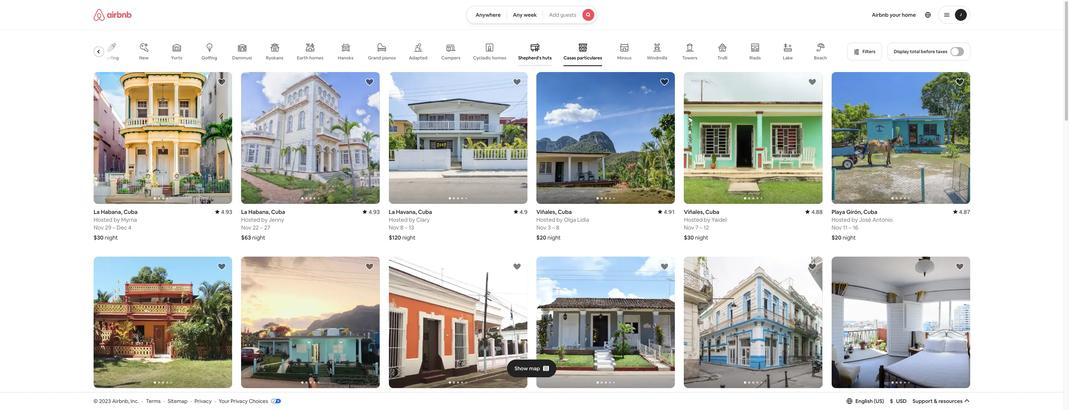 Task type: vqa. For each thing, say whether or not it's contained in the screenshot.


Task type: locate. For each thing, give the bounding box(es) containing it.
add to wishlist: la havana, cuba image
[[513, 78, 522, 87]]

playa girón, cuba hosted by josé antonio nov 11 – 16 $20 night
[[832, 208, 893, 241]]

4 night from the left
[[695, 234, 709, 241]]

by inside the playa girón, cuba hosted by josé antonio nov 11 – 16 $20 night
[[852, 216, 858, 223]]

shepherd's
[[518, 55, 542, 61]]

before
[[922, 49, 936, 55]]

viñales, up 7
[[684, 208, 705, 215]]

group for hosted by myrna
[[93, 72, 232, 204]]

0 horizontal spatial homes
[[309, 55, 323, 61]]

– inside the playa girón, cuba hosted by josé antonio nov 11 – 16 $20 night
[[849, 224, 852, 231]]

add guests button
[[543, 6, 598, 24]]

None search field
[[467, 6, 598, 24]]

by up 12
[[704, 216, 711, 223]]

4 nov from the left
[[684, 224, 694, 231]]

la havana, cuba hosted by clary nov 8 – 13 $120 night
[[389, 208, 432, 241]]

0 horizontal spatial $20
[[537, 234, 546, 241]]

1 horizontal spatial add to wishlist: la habana, cuba image
[[808, 262, 817, 271]]

cuba inside la havana, cuba hosted by clary nov 8 – 13 $120 night
[[418, 208, 432, 215]]

privacy left 'your' on the left bottom
[[195, 398, 212, 405]]

4.93
[[221, 208, 232, 215], [369, 208, 380, 215]]

4.88
[[812, 208, 823, 215]]

viñales, for hosted by olga lidia
[[537, 208, 557, 215]]

support & resources button
[[913, 398, 971, 405]]

nov left 3 at the bottom
[[537, 224, 547, 231]]

choices
[[249, 398, 268, 405]]

0 vertical spatial havana,
[[396, 208, 417, 215]]

1 add to wishlist: viñales, cuba image from the left
[[660, 78, 669, 87]]

0 horizontal spatial add to wishlist: la habana, cuba image
[[365, 78, 374, 87]]

– for viñales, cuba hosted by olga lidia nov 3 – 8 $20 night
[[552, 224, 555, 231]]

la habana, cuba hosted by jenny nov 22 – 27 $63 night
[[241, 208, 285, 241]]

olga
[[564, 216, 576, 223]]

group
[[93, 37, 839, 66], [93, 72, 232, 204], [241, 72, 380, 204], [389, 72, 528, 204], [537, 72, 675, 204], [684, 72, 823, 204], [832, 72, 971, 204], [93, 257, 232, 389], [241, 257, 380, 389], [389, 257, 528, 389], [537, 257, 675, 389], [684, 257, 823, 389], [832, 257, 971, 389]]

2 nov from the left
[[241, 224, 251, 231]]

group containing shepherd's huts
[[93, 37, 839, 66]]

– for la havana, cuba hosted by clary nov 8 – 13 $120 night
[[405, 224, 408, 231]]

homes for cycladic homes
[[492, 55, 506, 61]]

·
[[142, 398, 143, 405], [164, 398, 165, 405], [191, 398, 192, 405], [215, 398, 216, 405]]

2 – from the left
[[260, 224, 263, 231]]

none search field containing anywhere
[[467, 6, 598, 24]]

$30 inside viñales, cuba hosted by yaidel nov 7 – 12 $30 night
[[684, 234, 694, 241]]

1 horizontal spatial privacy
[[231, 398, 248, 405]]

hosted inside havana, cuba hosted by melvis
[[832, 401, 851, 408]]

hosted right 'your' on the left bottom
[[241, 401, 260, 408]]

la
[[93, 208, 100, 215], [241, 208, 247, 215], [389, 208, 395, 215], [684, 393, 690, 400]]

– right 29
[[112, 224, 115, 231]]

4.89 out of 5 average rating image
[[954, 393, 971, 400]]

$63
[[241, 234, 251, 241]]

hosted inside viñales, cuba hosted by yaidel nov 7 – 12 $30 night
[[684, 216, 703, 223]]

privacy right 'your' on the left bottom
[[231, 398, 248, 405]]

$20
[[537, 234, 546, 241], [832, 234, 842, 241]]

1 $30 from the left
[[93, 234, 103, 241]]

dammusi
[[232, 55, 252, 61]]

1 horizontal spatial viñales,
[[537, 208, 557, 215]]

huts
[[543, 55, 552, 61]]

– left 13 on the left of the page
[[405, 224, 408, 231]]

1 nov from the left
[[93, 224, 104, 231]]

sitemap link
[[168, 398, 188, 405]]

by up 27
[[261, 216, 268, 223]]

hosted down playa
[[832, 216, 851, 223]]

0 horizontal spatial 8
[[400, 224, 404, 231]]

habana,
[[101, 208, 122, 215], [248, 208, 270, 215], [692, 393, 713, 400]]

night down 3 at the bottom
[[548, 234, 561, 241]]

2023
[[99, 398, 111, 405]]

display total before taxes button
[[888, 43, 971, 61]]

4.87 out of 5 average rating image
[[954, 208, 971, 215]]

terms
[[146, 398, 161, 405]]

– inside la habana, cuba hosted by jenny nov 22 – 27 $63 night
[[260, 224, 263, 231]]

$20 inside viñales, cuba hosted by olga lidia nov 3 – 8 $20 night
[[537, 234, 546, 241]]

hosted up 29
[[93, 216, 112, 223]]

filters button
[[848, 43, 882, 61]]

night inside viñales, cuba hosted by olga lidia nov 3 – 8 $20 night
[[548, 234, 561, 241]]

hosted
[[93, 216, 112, 223], [241, 216, 260, 223], [537, 216, 555, 223], [684, 216, 703, 223], [389, 216, 408, 223], [832, 216, 851, 223], [93, 401, 112, 408], [241, 401, 260, 408], [832, 401, 851, 408]]

nov left 7
[[684, 224, 694, 231]]

· left privacy "link"
[[191, 398, 192, 405]]

0 horizontal spatial privacy
[[195, 398, 212, 405]]

by inside viñales, cuba hosted by yaidel nov 7 – 12 $30 night
[[704, 216, 711, 223]]

add to wishlist: la habana, cuba image
[[365, 78, 374, 87], [808, 262, 817, 271]]

8 right 3 at the bottom
[[556, 224, 560, 231]]

terms link
[[146, 398, 161, 405]]

viñales, for hosted by yaidel
[[684, 208, 705, 215]]

viñales, inside viñales, cuba hosted by yaidel nov 7 – 12 $30 night
[[684, 208, 705, 215]]

by inside trinidad, cuba hosted by cuba exclusivo
[[114, 401, 120, 408]]

night down 13 on the left of the page
[[402, 234, 416, 241]]

viñales, inside 'viñales, cuba hosted by bernardo'
[[241, 393, 261, 400]]

airbnb your home
[[872, 12, 916, 18]]

nov left 22 on the left bottom of the page
[[241, 224, 251, 231]]

1 horizontal spatial habana,
[[248, 208, 270, 215]]

new
[[139, 55, 149, 61]]

– inside viñales, cuba hosted by olga lidia nov 3 – 8 $20 night
[[552, 224, 555, 231]]

anywhere button
[[467, 6, 507, 24]]

cuba inside viñales, cuba hosted by yaidel nov 7 – 12 $30 night
[[706, 208, 720, 215]]

hosted left english
[[832, 401, 851, 408]]

total
[[911, 49, 921, 55]]

add to wishlist: viñales, cuba image for 4.91
[[660, 78, 669, 87]]

by left melvis in the right of the page
[[852, 401, 858, 408]]

terms · sitemap · privacy ·
[[146, 398, 216, 405]]

4.91
[[664, 208, 675, 215]]

0 horizontal spatial viñales,
[[241, 393, 261, 400]]

by inside 'viñales, cuba hosted by bernardo'
[[261, 401, 268, 408]]

$120
[[389, 234, 401, 241]]

· right terms link on the bottom left of page
[[164, 398, 165, 405]]

viñales,
[[537, 208, 557, 215], [684, 208, 705, 215], [241, 393, 261, 400]]

1 horizontal spatial havana,
[[832, 393, 853, 400]]

1 4.93 from the left
[[221, 208, 232, 215]]

group for hosted by yaidel
[[684, 72, 823, 204]]

havana,
[[396, 208, 417, 215], [832, 393, 853, 400]]

la inside la habana, cuba hosted by jenny nov 22 – 27 $63 night
[[241, 208, 247, 215]]

any
[[513, 12, 523, 18]]

2 homes from the left
[[492, 55, 506, 61]]

hosted inside 'viñales, cuba hosted by bernardo'
[[241, 401, 260, 408]]

8 left 13 on the left of the page
[[400, 224, 404, 231]]

night down 12
[[695, 234, 709, 241]]

viñales, inside viñales, cuba hosted by olga lidia nov 3 – 8 $20 night
[[537, 208, 557, 215]]

nov left 11
[[832, 224, 842, 231]]

la for hosted by clary
[[389, 208, 395, 215]]

night inside viñales, cuba hosted by yaidel nov 7 – 12 $30 night
[[695, 234, 709, 241]]

2 4.93 from the left
[[369, 208, 380, 215]]

group for hosted by olga lidia
[[537, 72, 675, 204]]

4.88 out of 5 average rating image
[[806, 208, 823, 215]]

la habana, cuba hosted by myrna nov 29 – dec 4 $30 night
[[93, 208, 137, 241]]

homes right earth
[[309, 55, 323, 61]]

display total before taxes
[[894, 49, 948, 55]]

· left 'your' on the left bottom
[[215, 398, 216, 405]]

1 horizontal spatial $30
[[684, 234, 694, 241]]

7
[[696, 224, 699, 231]]

habana, for myrna
[[101, 208, 122, 215]]

night down 22 on the left bottom of the page
[[252, 234, 265, 241]]

group for hosted by bernardo
[[241, 257, 380, 389]]

riads
[[750, 55, 761, 61]]

privacy inside your privacy choices link
[[231, 398, 248, 405]]

cuba inside havana, cuba hosted by melvis
[[854, 393, 868, 400]]

trulli
[[718, 55, 728, 61]]

– right 3 at the bottom
[[552, 224, 555, 231]]

nov up $120
[[389, 224, 399, 231]]

4.93 out of 5 average rating image
[[215, 208, 232, 215]]

hosted down trinidad,
[[93, 401, 112, 408]]

by inside 'la habana, cuba hosted by myrna nov 29 – dec 4 $30 night'
[[114, 216, 120, 223]]

golfing
[[202, 55, 217, 61]]

3 – from the left
[[552, 224, 555, 231]]

map
[[529, 365, 540, 372]]

add to wishlist: viñales, cuba image for 4.88
[[808, 78, 817, 87]]

guests
[[561, 12, 577, 18]]

viñales, up 3 at the bottom
[[537, 208, 557, 215]]

5 nov from the left
[[389, 224, 399, 231]]

– right 11
[[849, 224, 852, 231]]

– inside 'la habana, cuba hosted by myrna nov 29 – dec 4 $30 night'
[[112, 224, 115, 231]]

6 night from the left
[[843, 234, 856, 241]]

havana, inside la havana, cuba hosted by clary nov 8 – 13 $120 night
[[396, 208, 417, 215]]

cuba inside viñales, cuba hosted by olga lidia nov 3 – 8 $20 night
[[558, 208, 572, 215]]

2 horizontal spatial viñales,
[[684, 208, 705, 215]]

1 vertical spatial havana,
[[832, 393, 853, 400]]

–
[[112, 224, 115, 231], [260, 224, 263, 231], [552, 224, 555, 231], [700, 224, 703, 231], [405, 224, 408, 231], [849, 224, 852, 231]]

by right 2023
[[114, 401, 120, 408]]

night down 11
[[843, 234, 856, 241]]

by left olga
[[557, 216, 563, 223]]

27
[[264, 224, 270, 231]]

(us)
[[875, 398, 885, 405]]

· right inc.
[[142, 398, 143, 405]]

grand pianos
[[368, 55, 396, 61]]

– right 7
[[700, 224, 703, 231]]

add to wishlist: viñales, cuba image down beach
[[808, 78, 817, 87]]

hosted up 7
[[684, 216, 703, 223]]

hosted up 22 on the left bottom of the page
[[241, 216, 260, 223]]

cuba
[[123, 208, 137, 215], [271, 208, 285, 215], [558, 208, 572, 215], [706, 208, 720, 215], [418, 208, 432, 215], [864, 208, 878, 215], [117, 393, 131, 400], [263, 393, 277, 400], [558, 393, 572, 400], [714, 393, 728, 400], [417, 393, 431, 400], [854, 393, 868, 400], [121, 401, 135, 408]]

la inside la havana, cuba hosted by clary nov 8 – 13 $120 night
[[389, 208, 395, 215]]

2 $30 from the left
[[684, 234, 694, 241]]

habana, inside 'la habana, cuba hosted by myrna nov 29 – dec 4 $30 night'
[[101, 208, 122, 215]]

bernardo
[[269, 401, 292, 408]]

airbnb
[[872, 12, 889, 18]]

hosted inside 'la habana, cuba hosted by myrna nov 29 – dec 4 $30 night'
[[93, 216, 112, 223]]

$30 inside 'la habana, cuba hosted by myrna nov 29 – dec 4 $30 night'
[[93, 234, 103, 241]]

1 night from the left
[[105, 234, 118, 241]]

habana, inside la habana, cuba hosted by jenny nov 22 – 27 $63 night
[[248, 208, 270, 215]]

jenny
[[269, 216, 284, 223]]

privacy
[[195, 398, 212, 405], [231, 398, 248, 405]]

0 horizontal spatial $30
[[93, 234, 103, 241]]

0 horizontal spatial habana,
[[101, 208, 122, 215]]

nov left 29
[[93, 224, 104, 231]]

1 – from the left
[[112, 224, 115, 231]]

5 night from the left
[[402, 234, 416, 241]]

cuba inside the playa girón, cuba hosted by josé antonio nov 11 – 16 $20 night
[[864, 208, 878, 215]]

nov inside la habana, cuba hosted by jenny nov 22 – 27 $63 night
[[241, 224, 251, 231]]

hosted up 3 at the bottom
[[537, 216, 555, 223]]

viñales, right 'your' on the left bottom
[[241, 393, 261, 400]]

nov inside 'la habana, cuba hosted by myrna nov 29 – dec 4 $30 night'
[[93, 224, 104, 231]]

your privacy choices link
[[219, 398, 281, 405]]

dec
[[116, 224, 127, 231]]

night
[[105, 234, 118, 241], [252, 234, 265, 241], [548, 234, 561, 241], [695, 234, 709, 241], [402, 234, 416, 241], [843, 234, 856, 241]]

2 privacy from the left
[[231, 398, 248, 405]]

add guests
[[549, 12, 577, 18]]

1 horizontal spatial 8
[[556, 224, 560, 231]]

by inside la habana, cuba hosted by jenny nov 22 – 27 $63 night
[[261, 216, 268, 223]]

4
[[128, 224, 131, 231]]

night inside la habana, cuba hosted by jenny nov 22 – 27 $63 night
[[252, 234, 265, 241]]

havana, left english
[[832, 393, 853, 400]]

5 – from the left
[[405, 224, 408, 231]]

nov inside la havana, cuba hosted by clary nov 8 – 13 $120 night
[[389, 224, 399, 231]]

6 – from the left
[[849, 224, 852, 231]]

night inside la havana, cuba hosted by clary nov 8 – 13 $120 night
[[402, 234, 416, 241]]

by up dec
[[114, 216, 120, 223]]

by up 13 on the left of the page
[[409, 216, 415, 223]]

– inside la havana, cuba hosted by clary nov 8 – 13 $120 night
[[405, 224, 408, 231]]

by down girón,
[[852, 216, 858, 223]]

0 horizontal spatial add to wishlist: viñales, cuba image
[[660, 78, 669, 87]]

havana, up 13 on the left of the page
[[396, 208, 417, 215]]

1 horizontal spatial $20
[[832, 234, 842, 241]]

4.91 out of 5 average rating image
[[658, 208, 675, 215]]

add to wishlist: viñales, cuba image down windmills
[[660, 78, 669, 87]]

3 nov from the left
[[537, 224, 547, 231]]

hosted inside the playa girón, cuba hosted by josé antonio nov 11 – 16 $20 night
[[832, 216, 851, 223]]

2 add to wishlist: viñales, cuba image from the left
[[808, 78, 817, 87]]

home
[[902, 12, 916, 18]]

hosted inside la habana, cuba hosted by jenny nov 22 – 27 $63 night
[[241, 216, 260, 223]]

add to wishlist: playa girón, cuba image
[[956, 78, 965, 87]]

22
[[253, 224, 259, 231]]

8
[[556, 224, 560, 231], [400, 224, 404, 231]]

sitemap
[[168, 398, 188, 405]]

1 homes from the left
[[309, 55, 323, 61]]

1 horizontal spatial 4.93
[[369, 208, 380, 215]]

hosted inside trinidad, cuba hosted by cuba exclusivo
[[93, 401, 112, 408]]

la inside 'la habana, cuba hosted by myrna nov 29 – dec 4 $30 night'
[[93, 208, 100, 215]]

1 $20 from the left
[[537, 234, 546, 241]]

night inside the playa girón, cuba hosted by josé antonio nov 11 – 16 $20 night
[[843, 234, 856, 241]]

– left 27
[[260, 224, 263, 231]]

earth
[[297, 55, 308, 61]]

0 vertical spatial add to wishlist: la habana, cuba image
[[365, 78, 374, 87]]

viñales, cuba hosted by olga lidia nov 3 – 8 $20 night
[[537, 208, 589, 241]]

nov inside the playa girón, cuba hosted by josé antonio nov 11 – 16 $20 night
[[832, 224, 842, 231]]

playa
[[832, 208, 846, 215]]

2 night from the left
[[252, 234, 265, 241]]

3 night from the left
[[548, 234, 561, 241]]

cuba inside 'la habana, cuba hosted by myrna nov 29 – dec 4 $30 night'
[[123, 208, 137, 215]]

your
[[890, 12, 901, 18]]

1 8 from the left
[[556, 224, 560, 231]]

6 nov from the left
[[832, 224, 842, 231]]

1 horizontal spatial homes
[[492, 55, 506, 61]]

hosted up $120
[[389, 216, 408, 223]]

english
[[856, 398, 873, 405]]

0 horizontal spatial 4.93
[[221, 208, 232, 215]]

1 horizontal spatial add to wishlist: viñales, cuba image
[[808, 78, 817, 87]]

2 $20 from the left
[[832, 234, 842, 241]]

viñales, cuba hosted by yaidel nov 7 – 12 $30 night
[[684, 208, 727, 241]]

0 horizontal spatial havana,
[[396, 208, 417, 215]]

4.93 for la habana, cuba hosted by jenny nov 22 – 27 $63 night
[[369, 208, 380, 215]]

add to wishlist: viñales, cuba image
[[660, 78, 669, 87], [808, 78, 817, 87]]

night down 29
[[105, 234, 118, 241]]

4 – from the left
[[700, 224, 703, 231]]

3
[[548, 224, 551, 231]]

group for hosted by josé antonio
[[832, 72, 971, 204]]

nov inside viñales, cuba hosted by olga lidia nov 3 – 8 $20 night
[[537, 224, 547, 231]]

2 8 from the left
[[400, 224, 404, 231]]

4.9
[[520, 208, 528, 215]]

homes right cycladic
[[492, 55, 506, 61]]

by left bernardo
[[261, 401, 268, 408]]



Task type: describe. For each thing, give the bounding box(es) containing it.
usd
[[897, 398, 907, 405]]

nov for viñales, cuba hosted by olga lidia nov 3 – 8 $20 night
[[537, 224, 547, 231]]

cuba inside la habana, cuba hosted by jenny nov 22 – 27 $63 night
[[271, 208, 285, 215]]

support & resources
[[913, 398, 963, 405]]

vinales,
[[537, 393, 557, 400]]

homes for earth homes
[[309, 55, 323, 61]]

8 inside la havana, cuba hosted by clary nov 8 – 13 $120 night
[[400, 224, 404, 231]]

group for hosted by cuba exclusivo
[[93, 257, 232, 389]]

1 privacy from the left
[[195, 398, 212, 405]]

la for hosted by jenny
[[241, 208, 247, 215]]

casas
[[564, 55, 576, 61]]

melvis
[[860, 401, 875, 408]]

4.93 out of 5 average rating image
[[363, 208, 380, 215]]

josé
[[860, 216, 872, 223]]

4.93 for la habana, cuba hosted by myrna nov 29 – dec 4 $30 night
[[221, 208, 232, 215]]

ryokans
[[266, 55, 283, 61]]

lidia
[[578, 216, 589, 223]]

vinales, cuba
[[537, 393, 572, 400]]

grand
[[368, 55, 381, 61]]

your privacy choices
[[219, 398, 268, 405]]

– for la habana, cuba hosted by jenny nov 22 – 27 $63 night
[[260, 224, 263, 231]]

© 2023 airbnb, inc. ·
[[93, 398, 143, 405]]

1 vertical spatial add to wishlist: la habana, cuba image
[[808, 262, 817, 271]]

airbnb,
[[112, 398, 130, 405]]

nov for la havana, cuba hosted by clary nov 8 – 13 $120 night
[[389, 224, 399, 231]]

show map button
[[507, 360, 557, 378]]

– inside viñales, cuba hosted by yaidel nov 7 – 12 $30 night
[[700, 224, 703, 231]]

windmills
[[647, 55, 668, 61]]

la for hosted by myrna
[[93, 208, 100, 215]]

8 inside viñales, cuba hosted by olga lidia nov 3 – 8 $20 night
[[556, 224, 560, 231]]

filters
[[863, 49, 876, 55]]

29
[[105, 224, 111, 231]]

$
[[891, 398, 894, 405]]

any week button
[[507, 6, 544, 24]]

campers
[[441, 55, 461, 61]]

4.9 out of 5 average rating image
[[514, 208, 528, 215]]

girón,
[[847, 208, 863, 215]]

2 horizontal spatial habana,
[[692, 393, 713, 400]]

add to wishlist: havana, cuba image
[[956, 262, 965, 271]]

4.94
[[369, 393, 380, 400]]

display
[[894, 49, 910, 55]]

any week
[[513, 12, 537, 18]]

lake
[[783, 55, 793, 61]]

by inside la havana, cuba hosted by clary nov 8 – 13 $120 night
[[409, 216, 415, 223]]

1 · from the left
[[142, 398, 143, 405]]

beach
[[814, 55, 827, 61]]

3 · from the left
[[191, 398, 192, 405]]

remedios,
[[389, 393, 416, 400]]

show map
[[515, 365, 540, 372]]

nov for la habana, cuba hosted by jenny nov 22 – 27 $63 night
[[241, 224, 251, 231]]

particulares
[[577, 55, 602, 61]]

week
[[524, 12, 537, 18]]

taxes
[[937, 49, 948, 55]]

by inside havana, cuba hosted by melvis
[[852, 401, 858, 408]]

4.87
[[960, 208, 971, 215]]

your
[[219, 398, 230, 405]]

english (us)
[[856, 398, 885, 405]]

trinidad,
[[93, 393, 116, 400]]

cuba inside 'viñales, cuba hosted by bernardo'
[[263, 393, 277, 400]]

airbnb your home link
[[868, 7, 921, 23]]

12
[[704, 224, 709, 231]]

add to wishlist: viñales, cuba image
[[365, 262, 374, 271]]

profile element
[[607, 0, 971, 30]]

&
[[934, 398, 938, 405]]

group for hosted by clary
[[389, 72, 528, 204]]

by inside viñales, cuba hosted by olga lidia nov 3 – 8 $20 night
[[557, 216, 563, 223]]

surfing
[[104, 55, 119, 61]]

antonio
[[873, 216, 893, 223]]

$ usd
[[891, 398, 907, 405]]

nov for la habana, cuba hosted by myrna nov 29 – dec 4 $30 night
[[93, 224, 104, 231]]

add to wishlist: trinidad, cuba image
[[217, 262, 226, 271]]

adapted
[[409, 55, 428, 61]]

group for hosted by melvis
[[832, 257, 971, 389]]

add
[[549, 12, 560, 18]]

trinidad, cuba hosted by cuba exclusivo
[[93, 393, 159, 408]]

hosted inside viñales, cuba hosted by olga lidia nov 3 – 8 $20 night
[[537, 216, 555, 223]]

hanoks
[[338, 55, 354, 61]]

shepherd's huts
[[518, 55, 552, 61]]

habana, for jenny
[[248, 208, 270, 215]]

add to wishlist: remedios, cuba image
[[513, 262, 522, 271]]

$20 inside the playa girón, cuba hosted by josé antonio nov 11 – 16 $20 night
[[832, 234, 842, 241]]

add to wishlist: la habana, cuba image
[[217, 78, 226, 87]]

4 · from the left
[[215, 398, 216, 405]]

cycladic homes
[[473, 55, 506, 61]]

nov inside viñales, cuba hosted by yaidel nov 7 – 12 $30 night
[[684, 224, 694, 231]]

myrna
[[121, 216, 137, 223]]

yaidel
[[712, 216, 727, 223]]

inc.
[[131, 398, 139, 405]]

exclusivo
[[136, 401, 159, 408]]

©
[[93, 398, 98, 405]]

privacy link
[[195, 398, 212, 405]]

havana, inside havana, cuba hosted by melvis
[[832, 393, 853, 400]]

2 · from the left
[[164, 398, 165, 405]]

english (us) button
[[847, 398, 885, 405]]

support
[[913, 398, 933, 405]]

remedios, cuba
[[389, 393, 431, 400]]

pianos
[[382, 55, 396, 61]]

4.89
[[960, 393, 971, 400]]

yurts
[[171, 55, 182, 61]]

resources
[[939, 398, 963, 405]]

group for hosted by jenny
[[241, 72, 380, 204]]

la habana, cuba
[[684, 393, 728, 400]]

cycladic
[[473, 55, 491, 61]]

add to wishlist: vinales, cuba image
[[660, 262, 669, 271]]

hosted inside la havana, cuba hosted by clary nov 8 – 13 $120 night
[[389, 216, 408, 223]]

anywhere
[[476, 12, 501, 18]]

night inside 'la habana, cuba hosted by myrna nov 29 – dec 4 $30 night'
[[105, 234, 118, 241]]

– for la habana, cuba hosted by myrna nov 29 – dec 4 $30 night
[[112, 224, 115, 231]]



